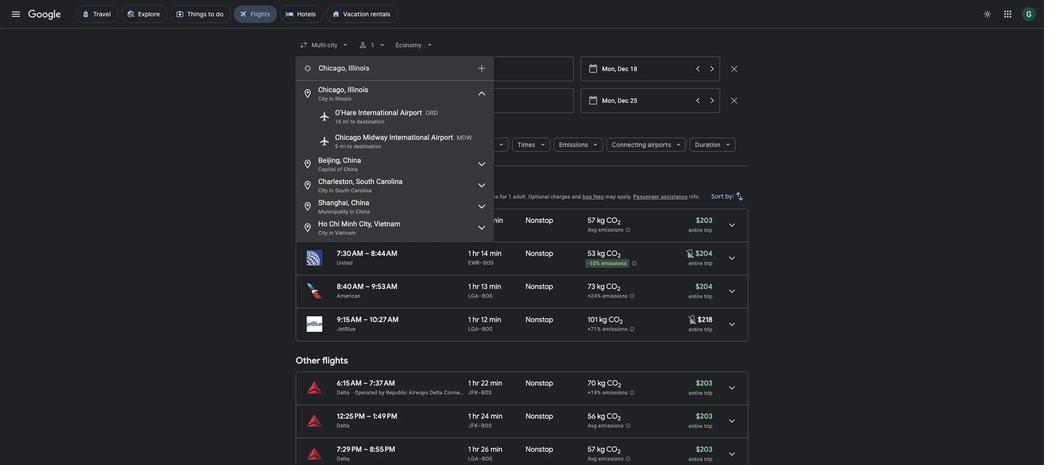 Task type: vqa. For each thing, say whether or not it's contained in the screenshot.
Carolina to the left
yes



Task type: locate. For each thing, give the bounding box(es) containing it.
1 hr 22 min jfk – bos
[[468, 380, 502, 397]]

lga down total duration 1 hr 26 min. element
[[468, 457, 478, 463]]

$203 entire trip for 1 hr 26 min
[[689, 446, 713, 463]]

co up +24% emissions
[[606, 283, 617, 292]]

lga down toggle nearby airports for shanghai, china icon
[[468, 227, 478, 233]]

3 entire from the top
[[689, 294, 703, 300]]

emissions for 1 hr 26 min
[[598, 457, 624, 463]]

kg up +71% emissions
[[599, 316, 607, 325]]

0 vertical spatial airport
[[400, 109, 422, 117]]

nonstop for 1 hr 26 min
[[526, 446, 553, 455]]

0 horizontal spatial vietnam
[[335, 230, 356, 237]]

all filters button
[[296, 138, 346, 152]]

1 inside 1 hr 14 min ewr – bos
[[468, 250, 471, 259]]

2 inside 56 kg co 2
[[618, 416, 621, 423]]

57 kg co 2 down the may
[[588, 217, 621, 227]]

2 jfk from the top
[[468, 423, 478, 430]]

connecting airports button
[[607, 134, 686, 156]]

$203 for 1 hr 24 min
[[696, 413, 713, 422]]

co inside 56 kg co 2
[[607, 413, 618, 422]]

in
[[329, 96, 334, 102], [329, 188, 334, 194], [350, 209, 354, 215], [329, 230, 334, 237]]

min inside 1 hr 26 min lga – bos
[[491, 446, 502, 455]]

5 hr from the top
[[473, 380, 479, 389]]

co down the may
[[606, 217, 618, 225]]

mi right 9
[[340, 144, 346, 150]]

16
[[335, 119, 341, 125]]

3 hr from the top
[[473, 283, 479, 292]]

1 for 1 hr 22 min
[[468, 380, 471, 389]]

ranked based on price and convenience
[[296, 194, 395, 200]]

kg down bag fees button
[[597, 217, 605, 225]]

airport inside chicago midway international airport mdw 9 mi to destination
[[431, 134, 453, 142]]

entire for 1 hr 22 min
[[689, 391, 703, 397]]

kg
[[597, 217, 605, 225], [597, 250, 605, 259], [597, 283, 605, 292], [599, 316, 607, 325], [598, 380, 605, 389], [597, 413, 605, 422], [597, 446, 605, 455]]

list box
[[295, 81, 494, 242]]

leaves john f. kennedy international airport at 6:15 am on monday, december 18 and arrives at boston logan international airport at 7:37 am on monday, december 18. element
[[337, 380, 395, 389]]

bos down 14
[[483, 260, 494, 267]]

0 vertical spatial to
[[350, 119, 355, 125]]

2 lga from the top
[[468, 294, 478, 300]]

2 up +71% emissions
[[620, 319, 623, 326]]

2 hr from the top
[[473, 250, 479, 259]]

0 vertical spatial flights
[[316, 180, 342, 191]]

delta inside 6:00 am – 7:20 am delta
[[337, 227, 350, 233]]

kg inside 53 kg co 2
[[597, 250, 605, 259]]

co
[[606, 217, 618, 225], [607, 250, 618, 259], [606, 283, 617, 292], [609, 316, 620, 325], [607, 380, 618, 389], [607, 413, 618, 422], [606, 446, 618, 455]]

kg inside the 70 kg co 2
[[598, 380, 605, 389]]

2 inside the 101 kg co 2
[[620, 319, 623, 326]]

1 nonstop flight. element from the top
[[526, 217, 553, 227]]

1 inside 1 hr 22 min jfk – bos
[[468, 380, 471, 389]]

0 vertical spatial destination
[[357, 119, 385, 125]]

203 us dollars text field for 56
[[696, 413, 713, 422]]

None search field
[[295, 34, 748, 242]]

2 $204 from the top
[[696, 283, 713, 292]]

3 city from the top
[[318, 230, 328, 237]]

jfk
[[468, 390, 478, 397], [468, 423, 478, 430]]

5 trip from the top
[[704, 391, 713, 397]]

1 avg from the top
[[588, 227, 597, 233]]

2 nonstop from the top
[[526, 250, 553, 259]]

57 down 56
[[588, 446, 595, 455]]

2 entire trip from the top
[[689, 327, 713, 333]]

delta inside 7:29 pm – 8:55 pm delta
[[337, 457, 350, 463]]

$203 entire trip up 204 us dollars text box
[[689, 217, 713, 234]]

bos inside 1 hr 26 min lga – bos
[[482, 457, 493, 463]]

203 US dollars text field
[[696, 217, 713, 225]]

6:00 am
[[337, 217, 364, 225]]

1 fees from the left
[[488, 194, 498, 200]]

1 trip from the top
[[704, 228, 713, 234]]

2 down 56 kg co 2
[[618, 449, 621, 456]]

co inside the 101 kg co 2
[[609, 316, 620, 325]]

5 entire from the top
[[689, 391, 703, 397]]

2 vertical spatial city
[[318, 230, 328, 237]]

204 US dollars text field
[[696, 283, 713, 292]]

6 trip from the top
[[704, 424, 713, 430]]

2 right 56
[[618, 416, 621, 423]]

3 lga from the top
[[468, 327, 478, 333]]

flight details. leaves laguardia airport at 7:29 pm on monday, december 18 and arrives at boston logan international airport at 8:55 pm on monday, december 18. image
[[721, 444, 743, 465]]

emissions
[[598, 227, 624, 233], [601, 261, 627, 267], [602, 294, 628, 300], [602, 327, 628, 333], [602, 390, 628, 397], [598, 424, 624, 430], [598, 457, 624, 463]]

co for 1 hr 12 min
[[609, 316, 620, 325]]

jfk inside 1 hr 24 min jfk – bos
[[468, 423, 478, 430]]

charges
[[551, 194, 571, 200]]

3 avg from the top
[[588, 457, 597, 463]]

6 hr from the top
[[473, 413, 479, 422]]

57 down bag fees button
[[588, 217, 595, 225]]

bos inside 1 hr 20 min lga – bos
[[482, 227, 493, 233]]

kg inside 56 kg co 2
[[597, 413, 605, 422]]

passenger assistance button
[[633, 194, 688, 200]]

kg for 1 hr 14 min
[[597, 250, 605, 259]]

– inside 8:40 am – 9:53 am american
[[365, 283, 370, 292]]

$204 for $204
[[696, 250, 713, 259]]

destination up midway
[[357, 119, 385, 125]]

vietnam
[[374, 220, 401, 229], [335, 230, 356, 237]]

may
[[605, 194, 616, 200]]

1 vertical spatial $204
[[696, 283, 713, 292]]

international inside chicago midway international airport mdw 9 mi to destination
[[389, 134, 429, 142]]

0 horizontal spatial carolina
[[351, 188, 372, 194]]

1 vertical spatial 57
[[588, 446, 595, 455]]

– up operated
[[364, 380, 368, 389]]

city inside ho chi minh city, vietnam city in vietnam
[[318, 230, 328, 237]]

main menu image
[[11, 9, 21, 19]]

1 $204 from the top
[[696, 250, 713, 259]]

hr left the 20
[[473, 217, 479, 225]]

kg for 1 hr 24 min
[[597, 413, 605, 422]]

– down 12
[[478, 327, 482, 333]]

hr inside 1 hr 12 min lga – bos
[[473, 316, 479, 325]]

1 hr 20 min lga – bos
[[468, 217, 503, 233]]

2 for 1 hr 20 min
[[618, 219, 621, 227]]

jfk for 1 hr 22 min
[[468, 390, 478, 397]]

co for 1 hr 22 min
[[607, 380, 618, 389]]

entire down $203 text box
[[689, 391, 703, 397]]

hr left 26
[[473, 446, 479, 455]]

flight details. leaves laguardia airport at 6:00 am on monday, december 18 and arrives at boston logan international airport at 7:20 am on monday, december 18. image
[[721, 215, 743, 236]]

ho chi minh city, vietnam option
[[295, 217, 494, 239]]

0 vertical spatial entire trip
[[689, 261, 713, 267]]

2 inside 53 kg co 2
[[618, 253, 621, 260]]

toggle nearby airports for shanghai, china image
[[477, 202, 487, 212]]

entire for 1 hr 24 min
[[689, 424, 703, 430]]

bos inside 1 hr 22 min jfk – bos
[[481, 390, 492, 397]]

$203 entire trip for 1 hr 22 min
[[689, 380, 713, 397]]

min for 1 hr 20 min
[[491, 217, 503, 225]]

hr for 12
[[473, 316, 479, 325]]

bos inside 1 hr 13 min lga – bos
[[482, 294, 493, 300]]

flight details. leaves newark liberty international airport at 7:30 am on monday, december 18 and arrives at boston logan international airport at 8:44 am on monday, december 18. image
[[721, 248, 743, 269]]

1 vertical spatial to
[[347, 144, 352, 150]]

hr inside 1 hr 26 min lga – bos
[[473, 446, 479, 455]]

entire trip down $218 text field
[[689, 327, 713, 333]]

1 inside 1 hr 26 min lga – bos
[[468, 446, 471, 455]]

bos down 13 on the bottom of the page
[[482, 294, 493, 300]]

53 kg co 2
[[588, 250, 621, 260]]

7:20 am
[[372, 217, 398, 225]]

4 $203 entire trip from the top
[[689, 446, 713, 463]]

hr for 14
[[473, 250, 479, 259]]

assistance
[[661, 194, 688, 200]]

2 57 kg co 2 from the top
[[588, 446, 621, 456]]

hr inside 1 hr 24 min jfk – bos
[[473, 413, 479, 422]]

0 vertical spatial avg emissions
[[588, 227, 624, 233]]

flights
[[316, 180, 342, 191], [322, 356, 348, 367]]

– down the 20
[[478, 227, 482, 233]]

– right departure time: 7:30 am. text field
[[365, 250, 369, 259]]

duration
[[695, 141, 721, 149]]

kg right 70
[[598, 380, 605, 389]]

57 kg co 2 down 56 kg co 2
[[588, 446, 621, 456]]

$204 inside $204 entire trip
[[696, 283, 713, 292]]

Departure time: 8:40 AM. text field
[[337, 283, 364, 292]]

Arrival time: 8:55 PM. text field
[[370, 446, 395, 455]]

min inside 1 hr 13 min lga – bos
[[489, 283, 501, 292]]

None field
[[296, 37, 353, 53], [392, 37, 438, 53], [296, 37, 353, 53], [392, 37, 438, 53]]

1 vertical spatial destination
[[354, 144, 382, 150]]

nonstop flight. element
[[526, 217, 553, 227], [526, 250, 553, 260], [526, 283, 553, 293], [526, 316, 553, 326], [526, 380, 553, 390], [526, 413, 553, 423], [526, 446, 553, 456]]

2 up +24% emissions
[[617, 286, 621, 293]]

2 city from the top
[[318, 188, 328, 194]]

flight details. leaves laguardia airport at 9:15 am on monday, december 18 and arrives at boston logan international airport at 10:27 am on monday, december 18. image
[[721, 314, 743, 336]]

co inside 73 kg co 2
[[606, 283, 617, 292]]

2 nonstop flight. element from the top
[[526, 250, 553, 260]]

0 vertical spatial carolina
[[376, 178, 403, 186]]

2 avg emissions from the top
[[588, 424, 624, 430]]

3 trip from the top
[[704, 294, 713, 300]]

1 lga from the top
[[468, 227, 478, 233]]

emissions for 1 hr 13 min
[[602, 294, 628, 300]]

4 lga from the top
[[468, 457, 478, 463]]

2 203 us dollars text field from the top
[[696, 446, 713, 455]]

entire for 1 hr 20 min
[[689, 228, 703, 234]]

co for 1 hr 14 min
[[607, 250, 618, 259]]

flight details. leaves laguardia airport at 8:40 am on monday, december 18 and arrives at boston logan international airport at 9:53 am on monday, december 18. image
[[721, 281, 743, 302]]

illinois up o'hare
[[335, 96, 352, 102]]

2 down apply. at the top
[[618, 219, 621, 227]]

nonstop for 1 hr 22 min
[[526, 380, 553, 389]]

– left 1:49 pm
[[367, 413, 371, 422]]

fees right bag
[[593, 194, 604, 200]]

airport left mdw
[[431, 134, 453, 142]]

3 avg emissions from the top
[[588, 457, 624, 463]]

lga inside 1 hr 12 min lga – bos
[[468, 327, 478, 333]]

vietnam down minh
[[335, 230, 356, 237]]

$204 left the flight details. leaves newark liberty international airport at 7:30 am on monday, december 18 and arrives at boston logan international airport at 8:44 am on monday, december 18. "icon"
[[696, 250, 713, 259]]

Arrival time: 10:27 AM. text field
[[370, 316, 399, 325]]

hr inside 1 hr 22 min jfk – bos
[[473, 380, 479, 389]]

ho
[[318, 220, 327, 229]]

entire left flight details. leaves john f. kennedy international airport at 12:25 pm on monday, december 18 and arrives at boston logan international airport at 1:49 pm on monday, december 18. 'icon'
[[689, 424, 703, 430]]

trip inside $204 entire trip
[[704, 294, 713, 300]]

co inside the 70 kg co 2
[[607, 380, 618, 389]]

jfk inside 1 hr 22 min jfk – bos
[[468, 390, 478, 397]]

lga inside 1 hr 26 min lga – bos
[[468, 457, 478, 463]]

vietnam down shanghai, china option
[[374, 220, 401, 229]]

$203 entire trip for 1 hr 20 min
[[689, 217, 713, 234]]

illinois for chicago, illinois city in illinois
[[348, 86, 368, 94]]

1 57 kg co 2 from the top
[[588, 217, 621, 227]]

nonstop flight. element for 1 hr 12 min
[[526, 316, 553, 326]]

+24%
[[588, 294, 601, 300]]

total duration 1 hr 20 min. element
[[468, 217, 526, 227]]

7 entire from the top
[[689, 457, 703, 463]]

and
[[353, 194, 363, 200], [572, 194, 581, 200]]

7 nonstop from the top
[[526, 446, 553, 455]]

7 nonstop flight. element from the top
[[526, 446, 553, 456]]

+
[[483, 194, 486, 200]]

trip for 1 hr 20 min
[[704, 228, 713, 234]]

leaves laguardia airport at 7:29 pm on monday, december 18 and arrives at boston logan international airport at 8:55 pm on monday, december 18. element
[[337, 446, 395, 455]]

nonstop flight. element for 1 hr 13 min
[[526, 283, 553, 293]]

10:27 am
[[370, 316, 399, 325]]

midway
[[363, 134, 388, 142]]

on
[[332, 194, 338, 200]]

0 horizontal spatial south
[[335, 188, 350, 194]]

stops button
[[349, 138, 386, 152]]

1 for 1 hr 14 min
[[468, 250, 471, 259]]

hr left 12
[[473, 316, 479, 325]]

1 vertical spatial avg emissions
[[588, 424, 624, 430]]

1 hr 12 min lga – bos
[[468, 316, 501, 333]]

70
[[588, 380, 596, 389]]

illinois right ‌icago,
[[348, 64, 370, 72]]

1 $203 entire trip from the top
[[689, 217, 713, 234]]

flights up '6:15 am' at the left bottom
[[322, 356, 348, 367]]

airport left ord at the left top of the page
[[400, 109, 422, 117]]

hr inside 1 hr 14 min ewr – bos
[[473, 250, 479, 259]]

3 nonstop flight. element from the top
[[526, 283, 553, 293]]

0 horizontal spatial airport
[[400, 109, 422, 117]]

entire trip for $204
[[689, 261, 713, 267]]

218 US dollars text field
[[698, 316, 713, 325]]

flights up based
[[316, 180, 342, 191]]

1 horizontal spatial and
[[572, 194, 581, 200]]

this price for this flight doesn't include overhead bin access. if you need a carry-on bag, use the bags filter to update prices. image
[[685, 249, 696, 259]]

$204 left flight details. leaves laguardia airport at 8:40 am on monday, december 18 and arrives at boston logan international airport at 9:53 am on monday, december 18. icon
[[696, 283, 713, 292]]

6:15 am – 7:37 am
[[337, 380, 395, 389]]

hr left 13 on the bottom of the page
[[473, 283, 479, 292]]

chicago, illinois option
[[295, 83, 494, 104]]

flight details. leaves john f. kennedy international airport at 12:25 pm on monday, december 18 and arrives at boston logan international airport at 1:49 pm on monday, december 18. image
[[721, 411, 743, 432]]

delta for 1:49 pm
[[337, 423, 350, 430]]

emissions button
[[554, 134, 603, 156]]

mi inside o'hare international airport ord 16 mi to destination
[[343, 119, 349, 125]]

8:40 am
[[337, 283, 364, 292]]

57 kg co 2 for 1 hr 20 min
[[588, 217, 621, 227]]

1 inside 1 hr 24 min jfk – bos
[[468, 413, 471, 422]]

sort by: button
[[708, 186, 748, 207]]

kg right 56
[[597, 413, 605, 422]]

– down 24
[[478, 423, 481, 430]]

nonstop for 1 hr 14 min
[[526, 250, 553, 259]]

bos inside 1 hr 12 min lga – bos
[[482, 327, 493, 333]]

– left 9:53 am
[[365, 283, 370, 292]]

2 inside the 70 kg co 2
[[618, 382, 621, 390]]

bos down 12
[[482, 327, 493, 333]]

– down 26
[[478, 457, 482, 463]]

‌icago,
[[327, 64, 347, 72]]

2 $203 entire trip from the top
[[689, 380, 713, 397]]

$203 down sort
[[696, 217, 713, 225]]

$203 entire trip left flight details. leaves laguardia airport at 7:29 pm on monday, december 18 and arrives at boston logan international airport at 8:55 pm on monday, december 18. image
[[689, 446, 713, 463]]

0 horizontal spatial and
[[353, 194, 363, 200]]

1 vertical spatial airport
[[431, 134, 453, 142]]

4 nonstop flight. element from the top
[[526, 316, 553, 326]]

1 horizontal spatial vietnam
[[374, 220, 401, 229]]

co up +19% emissions
[[607, 380, 618, 389]]

bos down the 20
[[482, 227, 493, 233]]

lga inside 1 hr 13 min lga – bos
[[468, 294, 478, 300]]

57
[[588, 217, 595, 225], [588, 446, 595, 455]]

city inside the chicago, illinois city in illinois
[[318, 96, 328, 102]]

203 US dollars text field
[[696, 413, 713, 422], [696, 446, 713, 455]]

1 horizontal spatial airport
[[431, 134, 453, 142]]

chicago, illinois city in illinois
[[318, 86, 368, 102]]

2 entire from the top
[[689, 261, 703, 267]]

1 vertical spatial flights
[[322, 356, 348, 367]]

hr inside 1 hr 13 min lga – bos
[[473, 283, 479, 292]]

min right 12
[[489, 316, 501, 325]]

1 vertical spatial entire trip
[[689, 327, 713, 333]]

best flights to boston
[[296, 180, 383, 191]]

2 fees from the left
[[593, 194, 604, 200]]

– inside 7:30 am – 8:44 am united
[[365, 250, 369, 259]]

ewr
[[468, 260, 480, 267]]

leaves laguardia airport at 9:15 am on monday, december 18 and arrives at boston logan international airport at 10:27 am on monday, december 18. element
[[337, 316, 399, 325]]

203 us dollars text field left flight details. leaves john f. kennedy international airport at 12:25 pm on monday, december 18 and arrives at boston logan international airport at 1:49 pm on monday, december 18. 'icon'
[[696, 413, 713, 422]]

in down chi at the top
[[329, 230, 334, 237]]

1 left 12
[[468, 316, 471, 325]]

1 for 1 hr 20 min
[[468, 217, 471, 225]]

lga down total duration 1 hr 13 min. element in the bottom of the page
[[468, 294, 478, 300]]

emissions
[[559, 141, 588, 149]]

entire trip down 204 us dollars text box
[[689, 261, 713, 267]]

emissions for 1 hr 24 min
[[598, 424, 624, 430]]

7 hr from the top
[[473, 446, 479, 455]]

1:49 pm
[[373, 413, 397, 422]]

1 vertical spatial 203 us dollars text field
[[696, 446, 713, 455]]

jfk down total duration 1 hr 24 min. element
[[468, 423, 478, 430]]

1 up connection
[[468, 380, 471, 389]]

2
[[618, 219, 621, 227], [618, 253, 621, 260], [617, 286, 621, 293], [620, 319, 623, 326], [618, 382, 621, 390], [618, 416, 621, 423], [618, 449, 621, 456]]

1 vertical spatial south
[[335, 188, 350, 194]]

203 US dollars text field
[[696, 380, 713, 389]]

14
[[481, 250, 488, 259]]

8:44 am
[[371, 250, 398, 259]]

1 $203 from the top
[[696, 217, 713, 225]]

2 for 1 hr 14 min
[[618, 253, 621, 260]]

and left bag
[[572, 194, 581, 200]]

flight details. leaves john f. kennedy international airport at 6:15 am on monday, december 18 and arrives at boston logan international airport at 7:37 am on monday, december 18. image
[[721, 378, 743, 399]]

1 vertical spatial mi
[[340, 144, 346, 150]]

min for 1 hr 22 min
[[490, 380, 502, 389]]

south
[[356, 178, 375, 186], [335, 188, 350, 194]]

min right 24
[[491, 413, 503, 422]]

0 vertical spatial jfk
[[468, 390, 478, 397]]

toggle nearby airports for charleston, south carolina image
[[477, 180, 487, 191]]

co inside 53 kg co 2
[[607, 250, 618, 259]]

trip left flight details. leaves laguardia airport at 7:29 pm on monday, december 18 and arrives at boston logan international airport at 8:55 pm on monday, december 18. image
[[704, 457, 713, 463]]

entire down 203 us dollars text field
[[689, 228, 703, 234]]

toggle nearby airports for ho chi minh city, vietnam image
[[477, 223, 487, 233]]

in up 6:00 am
[[350, 209, 354, 215]]

nonstop for 1 hr 24 min
[[526, 413, 553, 422]]

9:15 am – 10:27 am jetblue
[[337, 316, 399, 333]]

fees
[[488, 194, 498, 200], [593, 194, 604, 200]]

2 vertical spatial avg emissions
[[588, 457, 624, 463]]

kg inside the 101 kg co 2
[[599, 316, 607, 325]]

avg
[[588, 227, 597, 233], [588, 424, 597, 430], [588, 457, 597, 463]]

hr inside 1 hr 20 min lga – bos
[[473, 217, 479, 225]]

avg for 1 hr 26 min
[[588, 457, 597, 463]]

2 and from the left
[[572, 194, 581, 200]]

other flights
[[296, 356, 348, 367]]

entire left flight details. leaves laguardia airport at 7:29 pm on monday, december 18 and arrives at boston logan international airport at 8:55 pm on monday, december 18. image
[[689, 457, 703, 463]]

2 inside 73 kg co 2
[[617, 286, 621, 293]]

min right 13 on the bottom of the page
[[489, 283, 501, 292]]

charleston,
[[318, 178, 354, 186]]

trip for 1 hr 13 min
[[704, 294, 713, 300]]

nonstop flight. element for 1 hr 26 min
[[526, 446, 553, 456]]

1 entire trip from the top
[[689, 261, 713, 267]]

2 avg from the top
[[588, 424, 597, 430]]

chicago
[[335, 134, 361, 142]]

– down 14
[[480, 260, 483, 267]]

1 vertical spatial international
[[389, 134, 429, 142]]

0 vertical spatial mi
[[343, 119, 349, 125]]

delta down departure time: 6:00 am. text box
[[337, 227, 350, 233]]

0 vertical spatial $204
[[696, 250, 713, 259]]

Departure time: 7:29 PM. text field
[[337, 446, 362, 455]]

0 vertical spatial vietnam
[[374, 220, 401, 229]]

1 vertical spatial illinois
[[348, 86, 368, 94]]

destination down midway
[[354, 144, 382, 150]]

1 203 us dollars text field from the top
[[696, 413, 713, 422]]

main content containing best flights to boston
[[296, 174, 748, 466]]

56
[[588, 413, 596, 422]]

entire
[[689, 228, 703, 234], [689, 261, 703, 267], [689, 294, 703, 300], [689, 327, 703, 333], [689, 391, 703, 397], [689, 424, 703, 430], [689, 457, 703, 463]]

hr left 22
[[473, 380, 479, 389]]

min inside 1 hr 24 min jfk – bos
[[491, 413, 503, 422]]

1 city from the top
[[318, 96, 328, 102]]

3 $203 from the top
[[696, 413, 713, 422]]

$203 entire trip for 1 hr 24 min
[[689, 413, 713, 430]]

bags
[[441, 141, 455, 149]]

avg emissions for 1 hr 20 min
[[588, 227, 624, 233]]

in inside charleston, south carolina city in south carolina
[[329, 188, 334, 194]]

1 right the for
[[508, 194, 512, 200]]

operated by republic airways delta connection
[[355, 390, 472, 397]]

1 57 from the top
[[588, 217, 595, 225]]

4 hr from the top
[[473, 316, 479, 325]]

1 inside 1 hr 20 min lga – bos
[[468, 217, 471, 225]]

entire inside $204 entire trip
[[689, 294, 703, 300]]

origin, select multiple airports image
[[477, 63, 487, 74]]

2 57 from the top
[[588, 446, 595, 455]]

to inside chicago midway international airport mdw 9 mi to destination
[[347, 144, 352, 150]]

1 nonstop from the top
[[526, 217, 553, 225]]

+19%
[[588, 390, 601, 397]]

6 nonstop flight. element from the top
[[526, 413, 553, 423]]

city down chicago,
[[318, 96, 328, 102]]

– inside 1 hr 26 min lga – bos
[[478, 457, 482, 463]]

leaves newark liberty international airport at 7:30 am on monday, december 18 and arrives at boston logan international airport at 8:44 am on monday, december 18. element
[[337, 250, 398, 259]]

airport inside o'hare international airport ord 16 mi to destination
[[400, 109, 422, 117]]

7:30 am
[[337, 250, 363, 259]]

$203 for 1 hr 22 min
[[696, 380, 713, 389]]

$204 for $204 entire trip
[[696, 283, 713, 292]]

0 vertical spatial south
[[356, 178, 375, 186]]

1 entire from the top
[[689, 228, 703, 234]]

1 jfk from the top
[[468, 390, 478, 397]]

1 hr 26 min lga – bos
[[468, 446, 502, 463]]

bos inside 1 hr 24 min jfk – bos
[[481, 423, 492, 430]]

Arrival time: 8:44 AM. text field
[[371, 250, 398, 259]]

lga for 1 hr 26 min
[[468, 457, 478, 463]]

3 nonstop from the top
[[526, 283, 553, 292]]

avg for 1 hr 20 min
[[588, 227, 597, 233]]

0 vertical spatial international
[[358, 109, 398, 117]]

4 nonstop from the top
[[526, 316, 553, 325]]

1 button
[[355, 34, 391, 56]]

1 vertical spatial carolina
[[351, 188, 372, 194]]

2 $203 from the top
[[696, 380, 713, 389]]

8:40 am – 9:53 am american
[[337, 283, 397, 300]]

nonstop flight. element for 1 hr 24 min
[[526, 413, 553, 423]]

delta inside 12:25 pm – 1:49 pm delta
[[337, 423, 350, 430]]

apply.
[[617, 194, 632, 200]]

total duration 1 hr 26 min. element
[[468, 446, 526, 456]]

– inside 7:29 pm – 8:55 pm delta
[[364, 446, 368, 455]]

fees right + on the top left of the page
[[488, 194, 498, 200]]

– inside 9:15 am – 10:27 am jetblue
[[364, 316, 368, 325]]

0 vertical spatial avg
[[588, 227, 597, 233]]

204 US dollars text field
[[696, 250, 713, 259]]

min inside 1 hr 20 min lga – bos
[[491, 217, 503, 225]]

shanghai, china option
[[295, 196, 494, 217]]

$203 left flight details. leaves laguardia airport at 7:29 pm on monday, december 18 and arrives at boston logan international airport at 8:55 pm on monday, december 18. image
[[696, 446, 713, 455]]

add flight
[[306, 123, 335, 131]]

entire down this price for this flight doesn't include overhead bin access. if you need a carry-on bag, use the bags filter to update prices. image
[[689, 261, 703, 267]]

2 up +19% emissions
[[618, 382, 621, 390]]

1 horizontal spatial carolina
[[376, 178, 403, 186]]

12
[[481, 316, 488, 325]]

lga down total duration 1 hr 12 min. element
[[468, 327, 478, 333]]

6 entire from the top
[[689, 424, 703, 430]]

–
[[366, 217, 370, 225], [478, 227, 482, 233], [365, 250, 369, 259], [480, 260, 483, 267], [365, 283, 370, 292], [478, 294, 482, 300], [364, 316, 368, 325], [478, 327, 482, 333], [364, 380, 368, 389], [478, 390, 481, 397], [367, 413, 371, 422], [478, 423, 481, 430], [364, 446, 368, 455], [478, 457, 482, 463]]

0 horizontal spatial fees
[[488, 194, 498, 200]]

1 avg emissions from the top
[[588, 227, 624, 233]]

– inside 1 hr 14 min ewr – bos
[[480, 260, 483, 267]]

min right 26
[[491, 446, 502, 455]]

1 inside 1 hr 12 min lga – bos
[[468, 316, 471, 325]]

mdw
[[457, 134, 472, 141]]

entire down this price for this flight doesn't include overhead bin access. if you need a carry-on bag, use the bags filter to update prices. icon
[[689, 327, 703, 333]]

hr for 24
[[473, 413, 479, 422]]

in down chicago,
[[329, 96, 334, 102]]

1 vertical spatial vietnam
[[335, 230, 356, 237]]

bos inside 1 hr 14 min ewr – bos
[[483, 260, 494, 267]]

delta
[[337, 227, 350, 233], [337, 390, 350, 397], [430, 390, 443, 397], [337, 423, 350, 430], [337, 457, 350, 463]]

$204
[[696, 250, 713, 259], [696, 283, 713, 292]]

0 vertical spatial 57
[[588, 217, 595, 225]]

1 vertical spatial jfk
[[468, 423, 478, 430]]

remove flight from newark to boston on mon, dec 18 image
[[729, 64, 740, 74]]

nonstop for 1 hr 20 min
[[526, 217, 553, 225]]

1 vertical spatial avg
[[588, 424, 597, 430]]

o'hare international airport ord 16 mi to destination
[[335, 109, 438, 125]]

7 trip from the top
[[704, 457, 713, 463]]

2 vertical spatial avg
[[588, 457, 597, 463]]

main content
[[296, 174, 748, 466]]

0 vertical spatial 57 kg co 2
[[588, 217, 621, 227]]

1 vertical spatial 57 kg co 2
[[588, 446, 621, 456]]

co for 1 hr 20 min
[[606, 217, 618, 225]]

5 nonstop from the top
[[526, 380, 553, 389]]

2 up -10% emissions
[[618, 253, 621, 260]]

– down 13 on the bottom of the page
[[478, 294, 482, 300]]

flight
[[320, 123, 335, 131]]

duration button
[[690, 134, 736, 156]]

min inside 1 hr 22 min jfk – bos
[[490, 380, 502, 389]]

6 nonstop from the top
[[526, 413, 553, 422]]

0 vertical spatial city
[[318, 96, 328, 102]]

$203 left flight details. leaves john f. kennedy international airport at 6:15 am on monday, december 18 and arrives at boston logan international airport at 7:37 am on monday, december 18. 'image'
[[696, 380, 713, 389]]

price button
[[474, 134, 509, 156]]

min inside 1 hr 12 min lga – bos
[[489, 316, 501, 325]]

0 vertical spatial 203 us dollars text field
[[696, 413, 713, 422]]

trip down $218 text field
[[704, 327, 713, 333]]

to up price
[[344, 180, 353, 191]]

min for 1 hr 14 min
[[490, 250, 502, 259]]

lga inside 1 hr 20 min lga – bos
[[468, 227, 478, 233]]

min inside 1 hr 14 min ewr – bos
[[490, 250, 502, 259]]

avg emissions
[[588, 227, 624, 233], [588, 424, 624, 430], [588, 457, 624, 463]]

to down o'hare
[[350, 119, 355, 125]]

5 nonstop flight. element from the top
[[526, 380, 553, 390]]

min right the 20
[[491, 217, 503, 225]]

delta right airways at the left bottom
[[430, 390, 443, 397]]

bag fees button
[[583, 194, 604, 200]]

1 hr from the top
[[473, 217, 479, 225]]

beijing,
[[318, 156, 341, 165]]

None text field
[[437, 57, 574, 81], [437, 88, 574, 113], [437, 57, 574, 81], [437, 88, 574, 113]]

leaves laguardia airport at 8:40 am on monday, december 18 and arrives at boston logan international airport at 9:53 am on monday, december 18. element
[[337, 283, 397, 292]]

total duration 1 hr 14 min. element
[[468, 250, 526, 260]]

4 $203 from the top
[[696, 446, 713, 455]]

4 entire from the top
[[689, 327, 703, 333]]

1 vertical spatial city
[[318, 188, 328, 194]]

to down the chicago at the top of the page
[[347, 144, 352, 150]]

– inside 1 hr 12 min lga – bos
[[478, 327, 482, 333]]

1 inside 1 hr 13 min lga – bos
[[468, 283, 471, 292]]

0 vertical spatial illinois
[[348, 64, 370, 72]]

– down 22
[[478, 390, 481, 397]]

1 horizontal spatial fees
[[593, 194, 604, 200]]

co up -10% emissions
[[607, 250, 618, 259]]

bag
[[583, 194, 592, 200]]

bos down 24
[[481, 423, 492, 430]]

add
[[306, 123, 318, 131]]

enter your origin dialog
[[295, 56, 494, 242]]

1 up where else? text field
[[371, 42, 375, 49]]

kg inside 73 kg co 2
[[597, 283, 605, 292]]

– right 7:29 pm
[[364, 446, 368, 455]]

co right 56
[[607, 413, 618, 422]]

9:53 am
[[372, 283, 397, 292]]

entire for 1 hr 13 min
[[689, 294, 703, 300]]

3 $203 entire trip from the top
[[689, 413, 713, 430]]



Task type: describe. For each thing, give the bounding box(es) containing it.
6:15 am
[[337, 380, 362, 389]]

lga for 1 hr 12 min
[[468, 327, 478, 333]]

1 for 1 hr 12 min
[[468, 316, 471, 325]]

republic
[[386, 390, 407, 397]]

shanghai, china municipality in china
[[318, 199, 370, 215]]

53
[[588, 250, 596, 259]]

connecting airports
[[612, 141, 671, 149]]

ord
[[426, 110, 438, 117]]

toggle nearby airports for chicago, illinois image
[[477, 88, 487, 99]]

optional
[[528, 194, 549, 200]]

56 kg co 2
[[588, 413, 621, 423]]

toggle nearby airports for beijing, china image
[[477, 159, 487, 170]]

57 for 1 hr 26 min
[[588, 446, 595, 455]]

convenience
[[364, 194, 395, 200]]

kg for 1 hr 13 min
[[597, 283, 605, 292]]

total duration 1 hr 12 min. element
[[468, 316, 526, 326]]

airlines button
[[389, 138, 432, 152]]

$204 entire trip
[[689, 283, 713, 300]]

airways
[[409, 390, 428, 397]]

57 kg co 2 for 1 hr 26 min
[[588, 446, 621, 456]]

1 and from the left
[[353, 194, 363, 200]]

min for 1 hr 13 min
[[489, 283, 501, 292]]

adult.
[[513, 194, 527, 200]]

trip for 1 hr 22 min
[[704, 391, 713, 397]]

remove flight from boston to santa fe on mon, dec 25 image
[[729, 95, 740, 106]]

24
[[481, 413, 489, 422]]

13
[[481, 283, 488, 292]]

hr for 22
[[473, 380, 479, 389]]

Where else? text field
[[318, 58, 471, 79]]

7:29 pm
[[337, 446, 362, 455]]

capital
[[318, 167, 336, 173]]

required
[[447, 194, 467, 200]]

$203 for 1 hr 20 min
[[696, 217, 713, 225]]

hr for 26
[[473, 446, 479, 455]]

min for 1 hr 12 min
[[489, 316, 501, 325]]

9:15 am
[[337, 316, 362, 325]]

by
[[379, 390, 385, 397]]

in inside shanghai, china municipality in china
[[350, 209, 354, 215]]

trip for 1 hr 24 min
[[704, 424, 713, 430]]

list box containing chicago, illinois
[[295, 81, 494, 242]]

2 vertical spatial to
[[344, 180, 353, 191]]

ranked
[[296, 194, 314, 200]]

bos for 13
[[482, 294, 493, 300]]

-
[[588, 261, 590, 267]]

2 for 1 hr 12 min
[[620, 319, 623, 326]]

8:55 pm
[[370, 446, 395, 455]]

2 for 1 hr 26 min
[[618, 449, 621, 456]]

passenger
[[633, 194, 659, 200]]

73
[[588, 283, 595, 292]]

2 for 1 hr 24 min
[[618, 416, 621, 423]]

nonstop for 1 hr 13 min
[[526, 283, 553, 292]]

Arrival time: 7:37 AM. text field
[[370, 380, 395, 389]]

chi
[[329, 220, 340, 229]]

2 for 1 hr 22 min
[[618, 382, 621, 390]]

lga for 1 hr 13 min
[[468, 294, 478, 300]]

city inside charleston, south carolina city in south carolina
[[318, 188, 328, 194]]

total duration 1 hr 24 min. element
[[468, 413, 526, 423]]

chicago midway international airport mdw 9 mi to destination
[[335, 134, 472, 150]]

emissions for 1 hr 20 min
[[598, 227, 624, 233]]

bos for 20
[[482, 227, 493, 233]]

Departure time: 9:15 AM. text field
[[337, 316, 362, 325]]

kg for 1 hr 12 min
[[599, 316, 607, 325]]

prices include required taxes + fees for 1 adult. optional charges and bag fees may apply. passenger assistance
[[410, 194, 688, 200]]

airports
[[648, 141, 671, 149]]

-10% emissions
[[588, 261, 627, 267]]

stops
[[354, 141, 371, 149]]

Departure time: 6:00 AM. text field
[[337, 217, 364, 225]]

bos for 14
[[483, 260, 494, 267]]

add flight button
[[296, 120, 346, 134]]

bags button
[[435, 138, 470, 152]]

chicago midway international airport (mdw) option
[[295, 129, 494, 154]]

times button
[[512, 134, 550, 156]]

trip for 1 hr 26 min
[[704, 457, 713, 463]]

Departure time: 6:15 AM. text field
[[337, 380, 362, 389]]

united
[[337, 260, 353, 267]]

delta for 8:55 pm
[[337, 457, 350, 463]]

– inside 6:00 am – 7:20 am delta
[[366, 217, 370, 225]]

avg for 1 hr 24 min
[[588, 424, 597, 430]]

– inside 1 hr 24 min jfk – bos
[[478, 423, 481, 430]]

Departure time: 7:30 AM. text field
[[337, 250, 363, 259]]

2 vertical spatial illinois
[[335, 96, 352, 102]]

hr for 13
[[473, 283, 479, 292]]

none search field containing ‌icago, illinois
[[295, 34, 748, 242]]

taxes
[[468, 194, 482, 200]]

co for 1 hr 13 min
[[606, 283, 617, 292]]

7:30 am – 8:44 am united
[[337, 250, 398, 267]]

70 kg co 2
[[588, 380, 621, 390]]

total duration 1 hr 22 min. element
[[468, 380, 526, 390]]

co for 1 hr 26 min
[[606, 446, 618, 455]]

nonstop flight. element for 1 hr 20 min
[[526, 217, 553, 227]]

other
[[296, 356, 320, 367]]

leaves laguardia airport at 6:00 am on monday, december 18 and arrives at boston logan international airport at 7:20 am on monday, december 18. element
[[337, 217, 398, 225]]

charleston, south carolina option
[[295, 175, 494, 196]]

$203 for 1 hr 26 min
[[696, 446, 713, 455]]

delta down 6:15 am text box
[[337, 390, 350, 397]]

hr for 20
[[473, 217, 479, 225]]

101 kg co 2
[[588, 316, 623, 326]]

flights for best
[[316, 180, 342, 191]]

sort
[[711, 193, 724, 201]]

– inside 12:25 pm – 1:49 pm delta
[[367, 413, 371, 422]]

101
[[588, 316, 598, 325]]

best
[[296, 180, 314, 191]]

22
[[481, 380, 489, 389]]

– inside 1 hr 20 min lga – bos
[[478, 227, 482, 233]]

total duration 1 hr 13 min. element
[[468, 283, 526, 293]]

Departure time: 12:25 PM. text field
[[337, 413, 365, 422]]

emissions for 1 hr 22 min
[[602, 390, 628, 397]]

municipality
[[318, 209, 348, 215]]

prices
[[410, 194, 426, 200]]

203 us dollars text field for 57
[[696, 446, 713, 455]]

1 horizontal spatial south
[[356, 178, 375, 186]]

of
[[337, 167, 342, 173]]

9
[[335, 144, 338, 150]]

china down the stops
[[343, 156, 361, 165]]

connection
[[444, 390, 472, 397]]

change appearance image
[[977, 4, 998, 25]]

operated
[[355, 390, 377, 397]]

china up leaves laguardia airport at 6:00 am on monday, december 18 and arrives at boston logan international airport at 7:20 am on monday, december 18. element on the top of page
[[356, 209, 370, 215]]

Arrival time: 1:49 PM. text field
[[373, 413, 397, 422]]

sort by:
[[711, 193, 734, 201]]

for
[[500, 194, 507, 200]]

6:00 am – 7:20 am delta
[[337, 217, 398, 233]]

min for 1 hr 26 min
[[491, 446, 502, 455]]

73 kg co 2
[[588, 283, 621, 293]]

– inside 1 hr 22 min jfk – bos
[[478, 390, 481, 397]]

bos for 22
[[481, 390, 492, 397]]

charleston, south carolina city in south carolina
[[318, 178, 403, 194]]

2 trip from the top
[[704, 261, 713, 267]]

kg for 1 hr 20 min
[[597, 217, 605, 225]]

Departure text field
[[602, 89, 690, 113]]

+71% emissions
[[588, 327, 628, 333]]

in inside the chicago, illinois city in illinois
[[329, 96, 334, 102]]

minh
[[341, 220, 357, 229]]

delta for 7:20 am
[[337, 227, 350, 233]]

o'hare
[[335, 109, 356, 117]]

destination inside o'hare international airport ord 16 mi to destination
[[357, 119, 385, 125]]

4 trip from the top
[[704, 327, 713, 333]]

bos for 24
[[481, 423, 492, 430]]

international inside o'hare international airport ord 16 mi to destination
[[358, 109, 398, 117]]

nonstop flight. element for 1 hr 22 min
[[526, 380, 553, 390]]

destination inside chicago midway international airport mdw 9 mi to destination
[[354, 144, 382, 150]]

o'hare international airport (ord) option
[[295, 104, 494, 129]]

kg for 1 hr 22 min
[[598, 380, 605, 389]]

Arrival time: 7:20 AM. text field
[[372, 217, 398, 225]]

57 for 1 hr 20 min
[[588, 217, 595, 225]]

1 for 1 hr 26 min
[[468, 446, 471, 455]]

this price for this flight doesn't include overhead bin access. if you need a carry-on bag, use the bags filter to update prices. image
[[687, 315, 698, 326]]

Departure text field
[[602, 57, 690, 81]]

connecting
[[612, 141, 646, 149]]

all
[[313, 141, 320, 149]]

Arrival time: 9:53 AM. text field
[[372, 283, 397, 292]]

1 for 1 hr 24 min
[[468, 413, 471, 422]]

china right of
[[344, 167, 358, 173]]

$218
[[698, 316, 713, 325]]

nonstop flight. element for 1 hr 14 min
[[526, 250, 553, 260]]

1 hr 13 min lga – bos
[[468, 283, 501, 300]]

in inside ho chi minh city, vietnam city in vietnam
[[329, 230, 334, 237]]

kg for 1 hr 26 min
[[597, 446, 605, 455]]

all filters
[[313, 141, 338, 149]]

entire for 1 hr 26 min
[[689, 457, 703, 463]]

jetblue
[[337, 327, 356, 333]]

to inside o'hare international airport ord 16 mi to destination
[[350, 119, 355, 125]]

bos for 26
[[482, 457, 493, 463]]

beijing, china option
[[295, 154, 494, 175]]

china down charleston, south carolina city in south carolina
[[351, 199, 369, 207]]

leaves john f. kennedy international airport at 12:25 pm on monday, december 18 and arrives at boston logan international airport at 1:49 pm on monday, december 18. element
[[337, 413, 397, 422]]

+24% emissions
[[588, 294, 628, 300]]

nonstop for 1 hr 12 min
[[526, 316, 553, 325]]

+19% emissions
[[588, 390, 628, 397]]

+71%
[[588, 327, 601, 333]]

mi inside chicago midway international airport mdw 9 mi to destination
[[340, 144, 346, 150]]

jfk for 1 hr 24 min
[[468, 423, 478, 430]]

2 for 1 hr 13 min
[[617, 286, 621, 293]]

– inside 1 hr 13 min lga – bos
[[478, 294, 482, 300]]

emissions for 1 hr 12 min
[[602, 327, 628, 333]]

lga for 1 hr 20 min
[[468, 227, 478, 233]]

include
[[427, 194, 445, 200]]

min for 1 hr 24 min
[[491, 413, 503, 422]]

1 inside popup button
[[371, 42, 375, 49]]

american
[[337, 294, 361, 300]]

avg emissions for 1 hr 26 min
[[588, 457, 624, 463]]

bos for 12
[[482, 327, 493, 333]]

by:
[[725, 193, 734, 201]]



